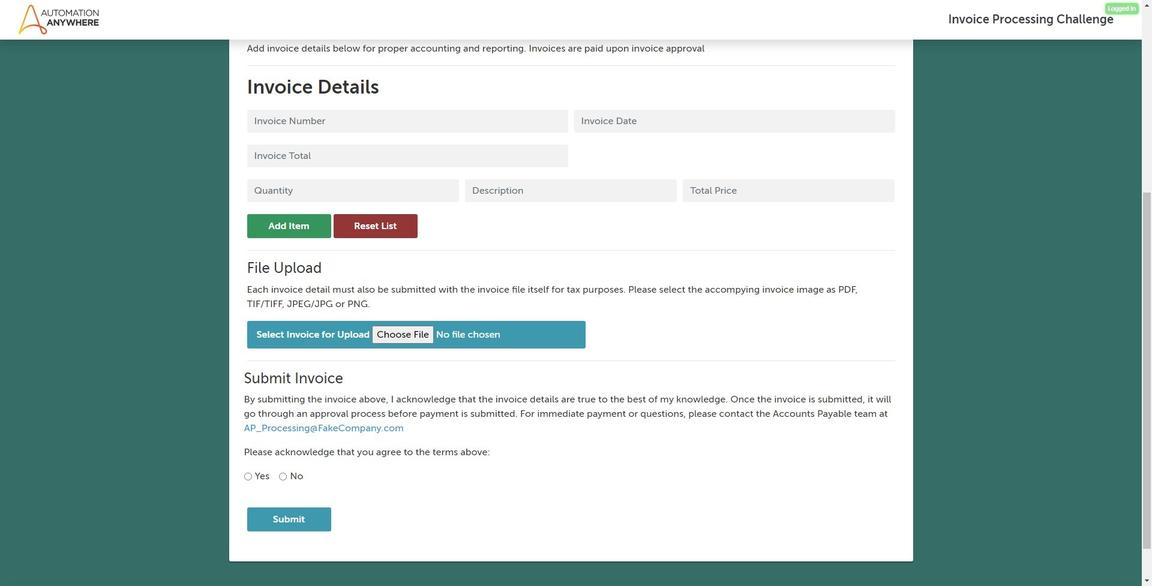 Task type: locate. For each thing, give the bounding box(es) containing it.
None file field
[[372, 326, 576, 344]]

Invoice Date text field
[[574, 110, 895, 133]]

header logo image
[[19, 5, 102, 35]]

None radio
[[244, 473, 252, 481], [279, 473, 287, 481], [244, 473, 252, 481], [279, 473, 287, 481]]

Description text field
[[465, 179, 677, 202]]

Invoice Total text field
[[247, 145, 568, 167]]

Quantity text field
[[247, 179, 459, 202]]



Task type: vqa. For each thing, say whether or not it's contained in the screenshot.
first Quantity text field from the bottom of the page
no



Task type: describe. For each thing, give the bounding box(es) containing it.
Invoice Number text field
[[247, 110, 568, 133]]

Total Price text field
[[683, 179, 895, 202]]



